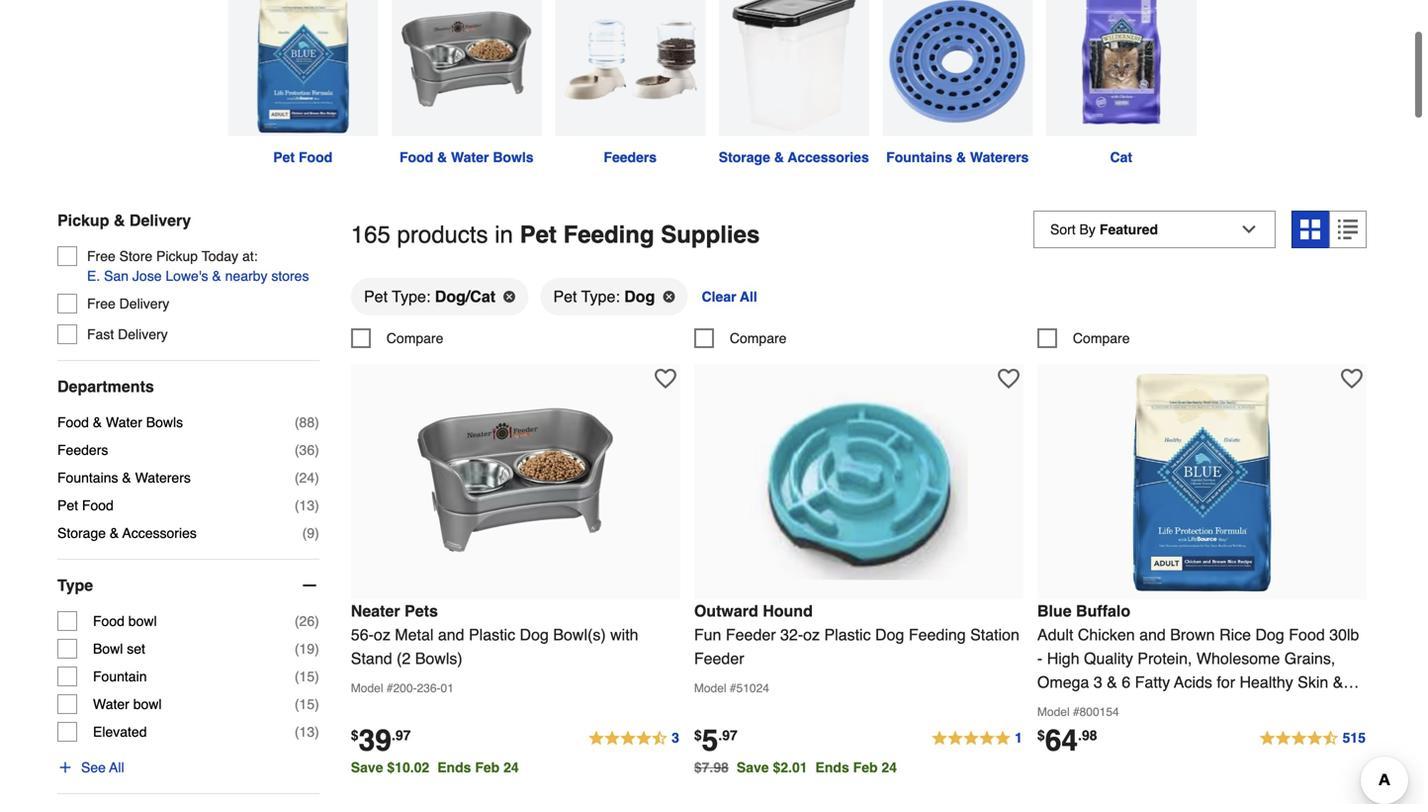 Task type: locate. For each thing, give the bounding box(es) containing it.
0 vertical spatial ( 13 )
[[295, 433, 319, 449]]

1 vertical spatial bowls
[[146, 350, 183, 366]]

adult
[[1037, 561, 1074, 579]]

stores
[[271, 204, 309, 220]]

and up the bowls)
[[438, 561, 464, 579]]

$ inside $ 39 .97
[[351, 663, 359, 679]]

0 vertical spatial feeding
[[563, 157, 654, 184]]

2 15 from the top
[[299, 632, 315, 648]]

feeding up pet type: dog
[[563, 157, 654, 184]]

2 ( 13 ) from the top
[[295, 660, 319, 676]]

clear all button
[[700, 213, 759, 252]]

feeding left "station"
[[909, 561, 966, 579]]

neater pets 56-oz metal and plastic dog bowl(s) with stand (2 bowls)
[[351, 537, 639, 603]]

1 horizontal spatial feeding
[[909, 561, 966, 579]]

$ down coat
[[1037, 663, 1045, 679]]

lowe's
[[166, 204, 208, 220]]

waterers down the departments element
[[135, 406, 191, 421]]

4 ) from the top
[[315, 461, 319, 477]]

compare
[[387, 266, 443, 282]]

store up your on the right of page
[[735, 745, 770, 761]]

bowls
[[493, 85, 534, 101], [146, 350, 183, 366]]

2 ) from the top
[[315, 406, 319, 421]]

close circle filled image
[[504, 226, 515, 238]]

1 horizontal spatial waterers
[[970, 85, 1029, 101]]

1 vertical spatial feeder
[[694, 585, 744, 603]]

0 horizontal spatial for
[[846, 765, 860, 779]]

) for storage & accessories
[[315, 461, 319, 477]]

1 horizontal spatial plastic
[[824, 561, 871, 579]]

( 15 )
[[295, 604, 319, 620], [295, 632, 319, 648]]

type button
[[57, 496, 319, 547]]

fountains & waterers image
[[883, 0, 1033, 72]]

4.5 stars image
[[1259, 663, 1367, 686]]

1 vertical spatial for
[[846, 765, 860, 779]]

.97 for 5
[[718, 663, 738, 679]]

1 horizontal spatial accessories
[[788, 85, 869, 101]]

feeder
[[726, 561, 776, 579], [694, 585, 744, 603]]

0 vertical spatial bowls
[[493, 85, 534, 101]]

1 horizontal spatial save
[[737, 695, 769, 711]]

food & water bowls down food & water bowls image
[[400, 85, 534, 101]]

1 vertical spatial waterers
[[135, 406, 191, 421]]

1 horizontal spatial fountains & waterers
[[886, 85, 1029, 101]]

in right 1
[[500, 765, 510, 779]]

1 horizontal spatial pet food
[[273, 85, 333, 101]]

8 ) from the top
[[315, 632, 319, 648]]

0 horizontal spatial accessories
[[122, 461, 197, 477]]

feeding inside outward hound fun feeder 32-oz plastic dog feeding station feeder
[[909, 561, 966, 579]]

oz down neater
[[374, 561, 391, 579]]

2 horizontal spatial $
[[1037, 663, 1045, 679]]

.97 up was price $7.98 "element"
[[718, 663, 738, 679]]

e. san jose lowe's & nearby stores button
[[87, 202, 309, 222]]

1 horizontal spatial feeders link
[[548, 0, 712, 103]]

feeder down 'fun'
[[694, 585, 744, 603]]

13 for elevated
[[299, 660, 315, 676]]

.97 inside '$ 5 .97'
[[718, 663, 738, 679]]

departments element
[[57, 313, 319, 332]]

bowl down fountain
[[133, 632, 162, 648]]

model for fun feeder 32-oz plastic dog feeding station feeder
[[694, 617, 727, 631]]

oz down hound at the right bottom of page
[[803, 561, 820, 579]]

0 vertical spatial waterers
[[970, 85, 1029, 101]]

outward hound fun feeder 32-oz plastic dog feeding station feeder image
[[750, 309, 968, 527]]

0 vertical spatial dog/cat
[[435, 223, 496, 241]]

( 26 )
[[295, 549, 319, 565]]

0 horizontal spatial save
[[351, 695, 383, 711]]

pickup image
[[1037, 746, 1051, 760]]

1 ( 15 ) from the top
[[295, 604, 319, 620]]

01
[[441, 617, 454, 631]]

dog for outward hound fun feeder 32-oz plastic dog feeding station feeder
[[875, 561, 904, 579]]

5
[[702, 659, 718, 693]]

water down food & water bowls image
[[451, 85, 489, 101]]

0 vertical spatial fountains & waterers
[[886, 85, 1029, 101]]

plus image
[[57, 695, 73, 711]]

1 vertical spatial 15
[[299, 632, 315, 648]]

(
[[295, 350, 299, 366], [295, 406, 299, 421], [295, 433, 299, 449], [302, 461, 307, 477], [295, 549, 299, 565], [295, 604, 299, 620], [295, 632, 299, 648], [295, 660, 299, 676], [287, 783, 292, 799]]

2 .97 from the left
[[718, 663, 738, 679]]

fountains & waterers down departments
[[57, 406, 191, 421]]

dog for blue buffalo adult chicken and brown rice dog food 30lb - high quality protein, wholesome grains, omega 3 & 6 fatty acids for healthy skin & coat model # 800154
[[1256, 561, 1285, 579]]

1 horizontal spatial fountains
[[886, 85, 953, 101]]

pet food image
[[228, 0, 378, 72]]

accessories up 'type' button
[[122, 461, 197, 477]]

1 horizontal spatial 3
[[1094, 609, 1103, 627]]

fountains & waterers
[[886, 85, 1029, 101], [57, 406, 191, 421]]

1 horizontal spatial oz
[[803, 561, 820, 579]]

0 vertical spatial storage & accessories
[[719, 85, 869, 101]]

( 15 ) for water bowl
[[295, 632, 319, 648]]

type: left close circle filled icon
[[581, 223, 620, 241]]

save
[[351, 695, 383, 711], [737, 695, 769, 711]]

0 vertical spatial fountains
[[886, 85, 953, 101]]

0 vertical spatial store
[[735, 745, 770, 761]]

13 down ( 24 )
[[299, 433, 315, 449]]

see
[[81, 695, 106, 711]]

fountains down fountains & waterers image
[[886, 85, 953, 101]]

storage
[[719, 85, 770, 101], [57, 461, 106, 477]]

24 down 88
[[299, 406, 315, 421]]

store right local
[[815, 765, 843, 779]]

1 15 from the top
[[299, 604, 315, 620]]

2 plastic from the left
[[824, 561, 871, 579]]

within
[[408, 765, 438, 779]]

15 for water bowl
[[299, 632, 315, 648]]

) for food & water bowls
[[315, 350, 319, 366]]

0 vertical spatial type
[[57, 512, 93, 530]]

0 horizontal spatial $
[[351, 663, 359, 679]]

accessories down storage & accessories image
[[788, 85, 869, 101]]

1 ) from the top
[[315, 350, 319, 366]]

pickup right pickup image
[[1056, 745, 1102, 761]]

minus image
[[299, 511, 319, 531]]

rice
[[1220, 561, 1251, 579]]

plastic inside neater pets 56-oz metal and plastic dog bowl(s) with stand (2 bowls)
[[469, 561, 515, 579]]

waterers
[[970, 85, 1029, 101], [135, 406, 191, 421]]

13 left 39
[[299, 660, 315, 676]]

2 and from the left
[[1140, 561, 1166, 579]]

dog inside outward hound fun feeder 32-oz plastic dog feeding station feeder
[[875, 561, 904, 579]]

2 horizontal spatial #
[[1073, 641, 1080, 655]]

1 vertical spatial ( 15 )
[[295, 632, 319, 648]]

for down wholesome
[[1217, 609, 1235, 627]]

1 horizontal spatial model
[[694, 617, 727, 631]]

1 vertical spatial all
[[109, 695, 124, 711]]

your
[[756, 765, 780, 779]]

1 horizontal spatial and
[[1140, 561, 1166, 579]]

pickup up ready
[[370, 745, 415, 761]]

neater pets 56-oz metal and plastic dog bowl(s) with stand (2 bowls) image
[[407, 309, 624, 527]]

all right 'see' on the bottom of page
[[109, 695, 124, 711]]

water down departments
[[106, 350, 142, 366]]

storage & accessories down storage & accessories image
[[719, 85, 869, 101]]

( 24 )
[[295, 406, 319, 421]]

3 $ from the left
[[1037, 663, 1045, 679]]

# up '$ 5 .97'
[[730, 617, 736, 631]]

bowls down the departments element
[[146, 350, 183, 366]]

1 horizontal spatial 24
[[504, 695, 519, 711]]

1 oz from the left
[[374, 561, 391, 579]]

.97 up $10.02
[[392, 663, 411, 679]]

24 right feb
[[504, 695, 519, 711]]

0 horizontal spatial model
[[351, 617, 383, 631]]

1 plastic from the left
[[469, 561, 515, 579]]

128
[[292, 783, 315, 799]]

0 horizontal spatial all
[[109, 695, 124, 711]]

clear
[[702, 224, 736, 240]]

1 horizontal spatial type:
[[581, 223, 620, 241]]

1 vertical spatial feeding
[[909, 561, 966, 579]]

0 vertical spatial accessories
[[788, 85, 869, 101]]

food & water bowls down departments
[[57, 350, 183, 366]]

metal
[[395, 561, 434, 579]]

all for see all
[[109, 695, 124, 711]]

1 horizontal spatial all
[[740, 224, 757, 240]]

1 .97 from the left
[[392, 663, 411, 679]]

0 vertical spatial ( 15 )
[[295, 604, 319, 620]]

2 13 from the top
[[299, 660, 315, 676]]

plastic right 32-
[[824, 561, 871, 579]]

$10.02
[[387, 695, 429, 711]]

type: up compare
[[392, 223, 431, 241]]

storage & accessories up 'type' button
[[57, 461, 197, 477]]

5014538305 element
[[351, 264, 443, 284]]

# for stand
[[387, 617, 393, 631]]

32-
[[780, 561, 803, 579]]

1
[[490, 765, 497, 779]]

type left the (2)
[[86, 746, 122, 765]]

0 horizontal spatial #
[[387, 617, 393, 631]]

( for storage & accessories
[[302, 461, 307, 477]]

236-
[[417, 617, 441, 631]]

$ down model # 200-236-01
[[351, 663, 359, 679]]

save left $2.01
[[737, 695, 769, 711]]

0 vertical spatial 3
[[1094, 609, 1103, 627]]

0 vertical spatial bowl
[[128, 549, 157, 565]]

list box
[[351, 213, 1367, 264]]

oz inside outward hound fun feeder 32-oz plastic dog feeding station feeder
[[803, 561, 820, 579]]

1 vertical spatial bowl
[[133, 632, 162, 648]]

buffalo
[[1076, 537, 1131, 556]]

model
[[351, 617, 383, 631], [694, 617, 727, 631], [1037, 641, 1070, 655]]

with
[[610, 561, 639, 579]]

model up 64
[[1037, 641, 1070, 655]]

feeders down feeders image
[[604, 85, 657, 101]]

2 pickup from the left
[[1056, 745, 1102, 761]]

1 horizontal spatial store
[[815, 765, 843, 779]]

$ 5 .97
[[694, 659, 738, 693]]

dog right rice
[[1256, 561, 1285, 579]]

bowls down food & water bowls image
[[493, 85, 534, 101]]

waterers down fountains & waterers image
[[970, 85, 1029, 101]]

1 vertical spatial in
[[500, 765, 510, 779]]

plastic inside outward hound fun feeder 32-oz plastic dog feeding station feeder
[[824, 561, 871, 579]]

actual price $64.98 element
[[1037, 659, 1097, 693]]

515
[[1343, 666, 1366, 681]]

dog/cat down pet type (2)
[[93, 783, 144, 799]]

2 ( 15 ) from the top
[[295, 632, 319, 648]]

cat
[[1110, 85, 1133, 101]]

type inside button
[[57, 512, 93, 530]]

and up protein,
[[1140, 561, 1166, 579]]

plastic
[[469, 561, 515, 579], [824, 561, 871, 579]]

1 pickup from the left
[[370, 745, 415, 761]]

dog inside neater pets 56-oz metal and plastic dog bowl(s) with stand (2 bowls)
[[520, 561, 549, 579]]

0 horizontal spatial .97
[[392, 663, 411, 679]]

set
[[127, 577, 145, 593]]

$
[[351, 663, 359, 679], [694, 663, 702, 679], [1037, 663, 1045, 679]]

feeders
[[604, 85, 657, 101], [57, 378, 108, 394]]

storage & accessories image
[[719, 0, 869, 72]]

model down 'stand'
[[351, 617, 383, 631]]

stand
[[351, 585, 392, 603]]

$2.01
[[773, 695, 808, 711]]

13 for pet food
[[299, 433, 315, 449]]

0 vertical spatial all
[[740, 224, 757, 240]]

bowl
[[93, 577, 123, 593]]

1 horizontal spatial for
[[1217, 609, 1235, 627]]

0 vertical spatial feeders
[[604, 85, 657, 101]]

and
[[438, 561, 464, 579], [1140, 561, 1166, 579]]

1 horizontal spatial storage
[[719, 85, 770, 101]]

1 horizontal spatial .97
[[718, 663, 738, 679]]

model # 200-236-01
[[351, 617, 454, 631]]

nearby
[[225, 204, 267, 220]]

brown
[[1170, 561, 1215, 579]]

) for water bowl
[[315, 632, 319, 648]]

feeders down departments
[[57, 378, 108, 394]]

3 down quality
[[1094, 609, 1103, 627]]

& inside button
[[212, 204, 221, 220]]

type: for dog/cat
[[392, 223, 431, 241]]

dog right 32-
[[875, 561, 904, 579]]

0 vertical spatial for
[[1217, 609, 1235, 627]]

storage inside "link"
[[719, 85, 770, 101]]

13
[[299, 433, 315, 449], [299, 660, 315, 676]]

( 13 ) down ( 24 )
[[295, 433, 319, 449]]

5 ) from the top
[[315, 549, 319, 565]]

7 ) from the top
[[315, 604, 319, 620]]

pet type: dog/cat
[[364, 223, 496, 241]]

$ inside $ 64 .98
[[1037, 663, 1045, 679]]

1 vertical spatial 24
[[504, 695, 519, 711]]

pets
[[405, 537, 438, 556]]

0 horizontal spatial pet food
[[57, 433, 114, 449]]

bowl for food bowl
[[128, 549, 157, 565]]

actual price $39.97 element
[[351, 659, 411, 693]]

|
[[484, 765, 487, 779]]

1 vertical spatial ( 13 )
[[295, 660, 319, 676]]

all right clear at the top of page
[[740, 224, 757, 240]]

fast
[[87, 262, 114, 278]]

2 $ from the left
[[694, 663, 702, 679]]

$7.98
[[694, 695, 729, 711]]

0 vertical spatial 13
[[299, 433, 315, 449]]

1 horizontal spatial storage & accessories
[[719, 85, 869, 101]]

bowl up set
[[128, 549, 157, 565]]

blue buffalo  adult chicken and brown rice dog food 30lb - high quality protein, wholesome grains, omega 3 & 6 fatty acids for healthy skin & coat image
[[1093, 309, 1311, 527]]

3 left hours
[[441, 765, 448, 779]]

0 vertical spatial storage
[[719, 85, 770, 101]]

) for elevated
[[315, 660, 319, 676]]

1 13 from the top
[[299, 433, 315, 449]]

1 horizontal spatial $
[[694, 663, 702, 679]]

1 ( 13 ) from the top
[[295, 433, 319, 449]]

1 $ from the left
[[351, 663, 359, 679]]

( for food & water bowls
[[295, 350, 299, 366]]

station
[[970, 561, 1020, 579]]

pet feeding supplies pet type cat image
[[1046, 0, 1197, 72]]

in right products
[[495, 157, 513, 184]]

3 ) from the top
[[315, 433, 319, 449]]

0 vertical spatial 15
[[299, 604, 315, 620]]

1 type: from the left
[[392, 223, 431, 241]]

pet food link
[[221, 0, 385, 103]]

0 horizontal spatial type:
[[392, 223, 431, 241]]

2 type: from the left
[[581, 223, 620, 241]]

model left 51024 on the right bottom
[[694, 617, 727, 631]]

water up elevated
[[93, 632, 129, 648]]

.97
[[392, 663, 411, 679], [718, 663, 738, 679]]

dog inside the blue buffalo adult chicken and brown rice dog food 30lb - high quality protein, wholesome grains, omega 3 & 6 fatty acids for healthy skin & coat model # 800154
[[1256, 561, 1285, 579]]

$ 39 .97
[[351, 659, 411, 693]]

$ inside '$ 5 .97'
[[694, 663, 702, 679]]

# down 'stand'
[[387, 617, 393, 631]]

storage up food bowl
[[57, 461, 106, 477]]

( 13 ) left 39
[[295, 660, 319, 676]]

0 vertical spatial in
[[495, 157, 513, 184]]

# right coat
[[1073, 641, 1080, 655]]

for left availability
[[846, 765, 860, 779]]

$ up was price $7.98 "element"
[[694, 663, 702, 679]]

2 horizontal spatial model
[[1037, 641, 1070, 655]]

plastic right the metal
[[469, 561, 515, 579]]

1 vertical spatial storage & accessories
[[57, 461, 197, 477]]

.97 inside $ 39 .97
[[392, 663, 411, 679]]

0 horizontal spatial and
[[438, 561, 464, 579]]

1 vertical spatial accessories
[[122, 461, 197, 477]]

10 ) from the top
[[315, 783, 319, 799]]

dog/cat left close circle filled image
[[435, 223, 496, 241]]

0 horizontal spatial 3
[[441, 765, 448, 779]]

# for feeder
[[730, 617, 736, 631]]

0 horizontal spatial storage & accessories
[[57, 461, 197, 477]]

pet food
[[273, 85, 333, 101], [57, 433, 114, 449]]

fountains down departments
[[57, 406, 118, 421]]

0 horizontal spatial plastic
[[469, 561, 515, 579]]

feeder down outward
[[726, 561, 776, 579]]

6 ) from the top
[[315, 577, 319, 593]]

water
[[451, 85, 489, 101], [106, 350, 142, 366], [93, 632, 129, 648]]

3 inside the blue buffalo adult chicken and brown rice dog food 30lb - high quality protein, wholesome grains, omega 3 & 6 fatty acids for healthy skin & coat model # 800154
[[1094, 609, 1103, 627]]

feeders link
[[548, 0, 712, 103], [57, 376, 319, 396]]

feeding
[[563, 157, 654, 184], [909, 561, 966, 579]]

( 13 ) for elevated
[[295, 660, 319, 676]]

dog left bowl(s)
[[520, 561, 549, 579]]

fountains & waterers down fountains & waterers image
[[886, 85, 1029, 101]]

food bowl
[[93, 549, 157, 565]]

9 ) from the top
[[315, 660, 319, 676]]

0 vertical spatial feeders link
[[548, 0, 712, 103]]

15
[[299, 604, 315, 620], [299, 632, 315, 648]]

1 horizontal spatial #
[[730, 617, 736, 631]]

type
[[57, 512, 93, 530], [86, 746, 122, 765]]

0 horizontal spatial dog/cat
[[93, 783, 144, 799]]

bowl for water bowl
[[133, 632, 162, 648]]

0 vertical spatial 24
[[299, 406, 315, 421]]

( for food bowl
[[295, 549, 299, 565]]

storage down storage & accessories image
[[719, 85, 770, 101]]

2 oz from the left
[[803, 561, 820, 579]]

1 and from the left
[[438, 561, 464, 579]]

store
[[735, 745, 770, 761], [815, 765, 843, 779]]

0 horizontal spatial oz
[[374, 561, 391, 579]]

type up food bowl
[[57, 512, 93, 530]]

save down 39
[[351, 695, 383, 711]]

51024
[[736, 617, 769, 631]]

0 horizontal spatial feeders
[[57, 378, 108, 394]]

model # 51024
[[694, 617, 769, 631]]

1 horizontal spatial food & water bowls
[[400, 85, 534, 101]]

oz
[[374, 561, 391, 579], [803, 561, 820, 579]]



Task type: vqa. For each thing, say whether or not it's contained in the screenshot.


Task type: describe. For each thing, give the bounding box(es) containing it.
for inside the blue buffalo adult chicken and brown rice dog food 30lb - high quality protein, wholesome grains, omega 3 & 6 fatty acids for healthy skin & coat model # 800154
[[1217, 609, 1235, 627]]

all for clear all
[[740, 224, 757, 240]]

2 save from the left
[[737, 695, 769, 711]]

oz inside neater pets 56-oz metal and plastic dog bowl(s) with stand (2 bowls)
[[374, 561, 391, 579]]

was price $7.98 element
[[694, 690, 737, 711]]

cat link
[[1040, 0, 1203, 103]]

quality
[[1084, 585, 1133, 603]]

acids
[[1174, 609, 1213, 627]]

pickup for pickup image
[[1056, 745, 1102, 761]]

19
[[299, 577, 315, 593]]

pet type (2)
[[57, 746, 146, 765]]

1 vertical spatial type
[[86, 746, 122, 765]]

hours
[[451, 765, 481, 779]]

) for fountains & waterers
[[315, 406, 319, 421]]

$ for 39
[[351, 663, 359, 679]]

products
[[397, 157, 488, 184]]

stock
[[513, 765, 543, 779]]

1 save from the left
[[351, 695, 383, 711]]

food & water bowls image
[[391, 0, 542, 72]]

515 button
[[1259, 663, 1367, 686]]

0 horizontal spatial storage
[[57, 461, 106, 477]]

jose
[[132, 204, 162, 220]]

) for food bowl
[[315, 549, 319, 565]]

( 128 )
[[287, 783, 319, 799]]

water bowl
[[93, 632, 162, 648]]

( 13 ) for pet food
[[295, 433, 319, 449]]

heart outline image
[[655, 304, 676, 325]]

ready
[[370, 765, 404, 779]]

accessories inside "link"
[[788, 85, 869, 101]]

0 horizontal spatial feeders link
[[57, 376, 319, 396]]

feeders image
[[555, 0, 705, 72]]

15 for fountain
[[299, 604, 315, 620]]

supplies
[[661, 157, 760, 184]]

800154
[[1080, 641, 1119, 655]]

pet inside pet food link
[[273, 85, 295, 101]]

dog/cat inside list box
[[435, 223, 496, 241]]

dog left close circle filled icon
[[624, 223, 655, 241]]

omega
[[1037, 609, 1089, 627]]

fun
[[694, 561, 721, 579]]

# inside the blue buffalo adult chicken and brown rice dog food 30lb - high quality protein, wholesome grains, omega 3 & 6 fatty acids for healthy skin & coat model # 800154
[[1073, 641, 1080, 655]]

actual price $5.97 element
[[694, 659, 738, 693]]

( 88 )
[[295, 350, 319, 366]]

0 horizontal spatial fountains & waterers
[[57, 406, 191, 421]]

in store only check your local store for availability
[[719, 745, 919, 779]]

-
[[1037, 585, 1043, 603]]

list box containing pet type:
[[351, 213, 1367, 264]]

e. san jose lowe's & nearby stores
[[87, 204, 309, 220]]

coat
[[1037, 632, 1071, 651]]

clear all
[[702, 224, 757, 240]]

food inside pet food link
[[299, 85, 333, 101]]

1 vertical spatial store
[[815, 765, 843, 779]]

.98
[[1078, 663, 1097, 679]]

departments
[[57, 313, 154, 331]]

.97 for 39
[[392, 663, 411, 679]]

0 vertical spatial food & water bowls
[[400, 85, 534, 101]]

0 horizontal spatial bowls
[[146, 350, 183, 366]]

pickup image
[[351, 746, 365, 760]]

close circle filled image
[[663, 226, 675, 238]]

( 9 )
[[302, 461, 319, 477]]

skin
[[1298, 609, 1329, 627]]

see all button
[[57, 693, 124, 713]]

food inside the blue buffalo adult chicken and brown rice dog food 30lb - high quality protein, wholesome grains, omega 3 & 6 fatty acids for healthy skin & coat model # 800154
[[1289, 561, 1325, 579]]

e.
[[87, 204, 100, 220]]

save $10.02 ends feb 24
[[351, 695, 519, 711]]

) for pet food
[[315, 433, 319, 449]]

pet type: dog
[[553, 223, 655, 241]]

hound
[[763, 537, 813, 556]]

$7.98 save $2.01
[[694, 695, 808, 711]]

39
[[359, 659, 392, 693]]

neater
[[351, 537, 400, 556]]

19 )
[[299, 577, 319, 593]]

0 horizontal spatial store
[[735, 745, 770, 761]]

( for dog/cat
[[287, 783, 292, 799]]

1 vertical spatial food & water bowls
[[57, 350, 183, 366]]

6
[[1122, 609, 1131, 627]]

) for dog/cat
[[315, 783, 319, 799]]

outward hound fun feeder 32-oz plastic dog feeding station feeder
[[694, 537, 1020, 603]]

and inside the blue buffalo adult chicken and brown rice dog food 30lb - high quality protein, wholesome grains, omega 3 & 6 fatty acids for healthy skin & coat model # 800154
[[1140, 561, 1166, 579]]

0 horizontal spatial fountains
[[57, 406, 118, 421]]

only
[[774, 745, 805, 761]]

64
[[1045, 659, 1078, 693]]

$ 64 .98
[[1037, 659, 1097, 693]]

1 vertical spatial pet food
[[57, 433, 114, 449]]

chicken
[[1078, 561, 1135, 579]]

and inside neater pets 56-oz metal and plastic dog bowl(s) with stand (2 bowls)
[[438, 561, 464, 579]]

pet food inside pet food link
[[273, 85, 333, 101]]

( for fountain
[[295, 604, 299, 620]]

protein,
[[1138, 585, 1192, 603]]

26
[[299, 549, 315, 565]]

) for fountain
[[315, 604, 319, 620]]

& inside "link"
[[774, 85, 784, 101]]

200-
[[393, 617, 417, 631]]

1 vertical spatial feeders
[[57, 378, 108, 394]]

model inside the blue buffalo adult chicken and brown rice dog food 30lb - high quality protein, wholesome grains, omega 3 & 6 fatty acids for healthy skin & coat model # 800154
[[1037, 641, 1070, 655]]

( for water bowl
[[295, 632, 299, 648]]

1 vertical spatial water
[[106, 350, 142, 366]]

storage & accessories inside "link"
[[719, 85, 869, 101]]

wholesome
[[1197, 585, 1280, 603]]

bowl(s)
[[553, 561, 606, 579]]

(2)
[[127, 746, 146, 765]]

healthy
[[1240, 609, 1293, 627]]

fast delivery
[[87, 262, 168, 278]]

fatty
[[1135, 609, 1170, 627]]

1 horizontal spatial bowls
[[493, 85, 534, 101]]

( 15 ) for fountain
[[295, 604, 319, 620]]

plastic for oz
[[824, 561, 871, 579]]

ends
[[437, 695, 471, 711]]

plastic for and
[[469, 561, 515, 579]]

( for fountains & waterers
[[295, 406, 299, 421]]

feb
[[475, 695, 500, 711]]

delivery
[[118, 262, 168, 278]]

( for elevated
[[295, 660, 299, 676]]

type: for dog
[[581, 223, 620, 241]]

food & water bowls link
[[385, 0, 548, 103]]

availability
[[863, 765, 919, 779]]

storage & accessories link
[[712, 0, 876, 103]]

( for pet food
[[295, 433, 299, 449]]

9
[[307, 461, 315, 477]]

1 vertical spatial dog/cat
[[93, 783, 144, 799]]

$ for 64
[[1037, 663, 1045, 679]]

0 vertical spatial water
[[451, 85, 489, 101]]

model for 56-oz metal and plastic dog bowl(s) with stand (2 bowls)
[[351, 617, 383, 631]]

0 horizontal spatial waterers
[[135, 406, 191, 421]]

check
[[719, 765, 753, 779]]

0 horizontal spatial 24
[[299, 406, 315, 421]]

blue buffalo adult chicken and brown rice dog food 30lb - high quality protein, wholesome grains, omega 3 & 6 fatty acids for healthy skin & coat model # 800154
[[1037, 537, 1359, 655]]

local
[[783, 765, 811, 779]]

1 vertical spatial 3
[[441, 765, 448, 779]]

food inside food & water bowls link
[[400, 85, 433, 101]]

fountain
[[93, 604, 147, 620]]

$ for 5
[[694, 663, 702, 679]]

2 vertical spatial water
[[93, 632, 129, 648]]

0 horizontal spatial feeding
[[563, 157, 654, 184]]

0 vertical spatial feeder
[[726, 561, 776, 579]]

waterers inside fountains & waterers link
[[970, 85, 1029, 101]]

outward
[[694, 537, 758, 556]]

88
[[299, 350, 315, 366]]

for inside in store only check your local store for availability
[[846, 765, 860, 779]]

blue
[[1037, 537, 1072, 556]]

dog for neater pets 56-oz metal and plastic dog bowl(s) with stand (2 bowls)
[[520, 561, 549, 579]]

grains,
[[1285, 585, 1336, 603]]

bowls)
[[415, 585, 463, 603]]

165
[[351, 157, 391, 184]]

fountains & waterers link
[[876, 0, 1040, 103]]

pickup for pickup icon
[[370, 745, 415, 761]]

elevated
[[93, 660, 147, 676]]

ready within 3 hours | 1 in stock
[[370, 765, 543, 779]]



